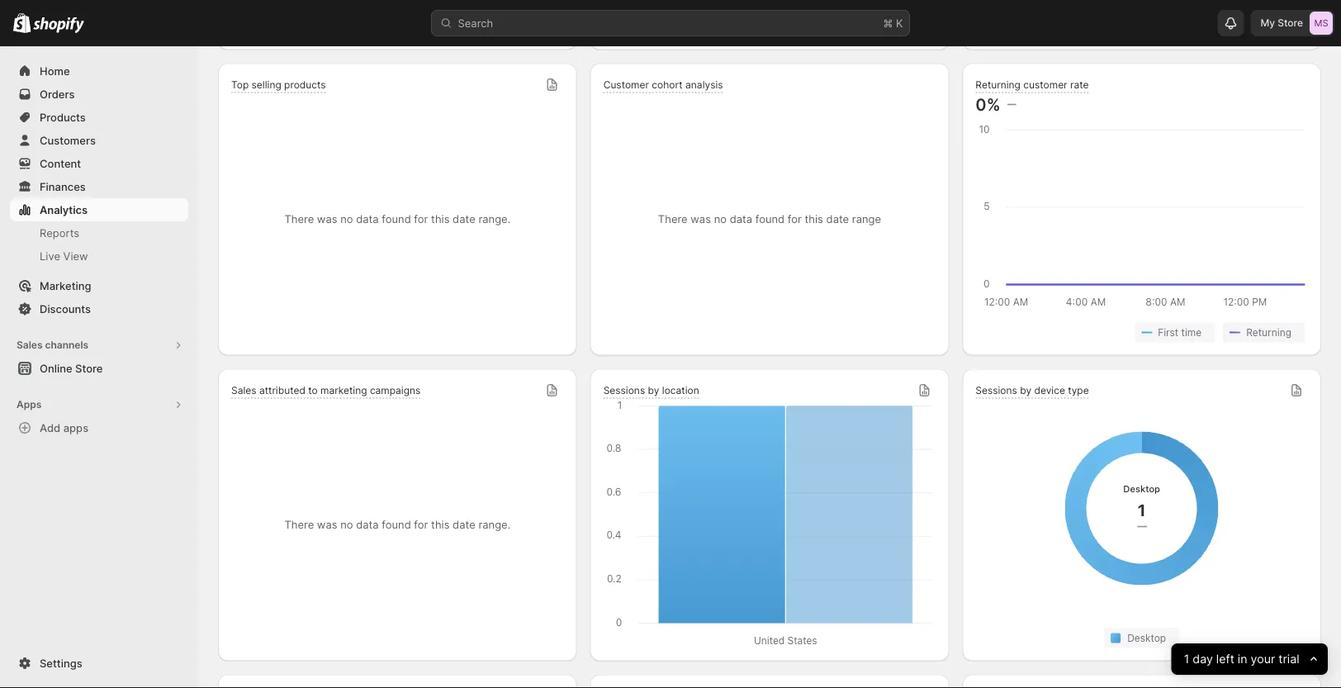 Task type: vqa. For each thing, say whether or not it's contained in the screenshot.
Enter time text box
no



Task type: locate. For each thing, give the bounding box(es) containing it.
settings link
[[10, 652, 188, 675]]

rate
[[1070, 79, 1089, 91]]

there for selling
[[284, 213, 314, 226]]

1 vertical spatial returning
[[1247, 327, 1292, 338]]

store right my
[[1278, 17, 1303, 29]]

finances
[[40, 180, 86, 193]]

type
[[1068, 384, 1089, 396]]

⌘ k
[[883, 17, 903, 29]]

store inside online store 'link'
[[75, 362, 103, 375]]

0 horizontal spatial 2023
[[895, 21, 920, 33]]

1 horizontal spatial no change image
[[1138, 515, 1147, 528]]

data for to
[[356, 518, 379, 531]]

left
[[1217, 652, 1235, 666]]

returning up 0%
[[976, 79, 1021, 91]]

attributed
[[259, 384, 306, 396]]

1 horizontal spatial oct 26, 2023
[[1230, 21, 1292, 33]]

2023 right ⌘
[[895, 21, 920, 33]]

1 sessions from the left
[[604, 384, 645, 396]]

shopify image
[[13, 13, 31, 33], [33, 17, 84, 33]]

2 there was no data found for this date range. from the top
[[284, 518, 511, 531]]

sessions by location
[[604, 384, 699, 396]]

add apps
[[40, 421, 88, 434]]

returning inside button
[[1247, 327, 1292, 338]]

2 range. from the top
[[479, 518, 511, 531]]

reports link
[[10, 221, 188, 244]]

sessions left the location
[[604, 384, 645, 396]]

first time button
[[1135, 323, 1215, 342]]

sales
[[17, 339, 43, 351], [231, 384, 257, 396]]

settings
[[40, 657, 82, 669]]

discounts
[[40, 302, 91, 315]]

0 vertical spatial no change image
[[1007, 98, 1016, 111]]

no change image
[[1007, 98, 1016, 111], [1138, 515, 1147, 528]]

0 horizontal spatial oct
[[858, 21, 875, 33]]

customer cohort analysis
[[604, 79, 723, 91]]

returning inside dropdown button
[[976, 79, 1021, 91]]

oct 26, 2023 list
[[607, 17, 933, 37], [979, 17, 1305, 37]]

0%
[[976, 94, 1001, 114]]

1 range. from the top
[[479, 213, 511, 226]]

store down sales channels button
[[75, 362, 103, 375]]

this
[[431, 213, 450, 226], [805, 213, 823, 226], [431, 518, 450, 531]]

sales left attributed
[[231, 384, 257, 396]]

to
[[308, 384, 318, 396]]

1 2023 from the left
[[895, 21, 920, 33]]

date for sales attributed to marketing campaigns
[[453, 518, 476, 531]]

top selling products
[[231, 79, 326, 91]]

1 vertical spatial range.
[[479, 518, 511, 531]]

1
[[1184, 652, 1190, 666]]

no for to
[[340, 518, 353, 531]]

online store link
[[10, 357, 188, 380]]

range. for sales attributed to marketing campaigns
[[479, 518, 511, 531]]

0 vertical spatial range.
[[479, 213, 511, 226]]

returning
[[976, 79, 1021, 91], [1247, 327, 1292, 338]]

0 vertical spatial sales
[[17, 339, 43, 351]]

sessions left the 'device'
[[976, 384, 1017, 396]]

sales for sales channels
[[17, 339, 43, 351]]

1 vertical spatial store
[[75, 362, 103, 375]]

live view link
[[10, 244, 188, 268]]

1 day left in your trial button
[[1172, 643, 1328, 675]]

orders link
[[10, 83, 188, 106]]

sales inside dropdown button
[[231, 384, 257, 396]]

26,
[[878, 21, 892, 33], [1250, 21, 1265, 33]]

1 horizontal spatial sessions
[[976, 384, 1017, 396]]

oct 26, 2023 button
[[590, 0, 949, 50], [963, 0, 1322, 50], [835, 17, 933, 37], [1207, 17, 1305, 37]]

2 26, from the left
[[1250, 21, 1265, 33]]

customer cohort analysis button
[[604, 78, 723, 93]]

0 horizontal spatial oct 26, 2023 list
[[607, 17, 933, 37]]

range. for top selling products
[[479, 213, 511, 226]]

desktop button
[[1104, 628, 1180, 648]]

products
[[284, 79, 326, 91]]

apps
[[17, 399, 42, 411]]

was
[[317, 213, 337, 226], [691, 213, 711, 226], [317, 518, 337, 531]]

home link
[[10, 59, 188, 83]]

sessions for sessions by device type
[[976, 384, 1017, 396]]

this for sales attributed to marketing campaigns
[[431, 518, 450, 531]]

for for sales attributed to marketing campaigns
[[414, 518, 428, 531]]

there was no data found for this date range
[[658, 213, 881, 226]]

oct left ⌘
[[858, 21, 875, 33]]

no for products
[[340, 213, 353, 226]]

26, left k
[[878, 21, 892, 33]]

1 horizontal spatial 2023
[[1267, 21, 1292, 33]]

returning right time
[[1247, 327, 1292, 338]]

data
[[356, 213, 379, 226], [730, 213, 753, 226], [356, 518, 379, 531]]

desktop
[[1128, 632, 1166, 644]]

no
[[340, 213, 353, 226], [714, 213, 727, 226], [340, 518, 353, 531]]

1 vertical spatial there was no data found for this date range.
[[284, 518, 511, 531]]

1 horizontal spatial 26,
[[1250, 21, 1265, 33]]

1 by from the left
[[648, 384, 660, 396]]

0 horizontal spatial sales
[[17, 339, 43, 351]]

⌘
[[883, 17, 893, 29]]

search
[[458, 17, 493, 29]]

oct left my
[[1230, 21, 1247, 33]]

0 horizontal spatial oct 26, 2023
[[858, 21, 920, 33]]

was for analysis
[[691, 213, 711, 226]]

sessions
[[604, 384, 645, 396], [976, 384, 1017, 396]]

list
[[979, 323, 1305, 342]]

0 horizontal spatial by
[[648, 384, 660, 396]]

by left the 'device'
[[1020, 384, 1032, 396]]

reports
[[40, 226, 79, 239]]

my
[[1261, 17, 1275, 29]]

0 vertical spatial there was no data found for this date range.
[[284, 213, 511, 226]]

analytics
[[40, 203, 88, 216]]

found
[[382, 213, 411, 226], [756, 213, 785, 226], [382, 518, 411, 531]]

26, left my store icon
[[1250, 21, 1265, 33]]

trial
[[1279, 652, 1300, 666]]

1 horizontal spatial sales
[[231, 384, 257, 396]]

0 vertical spatial returning
[[976, 79, 1021, 91]]

analytics link
[[10, 198, 188, 221]]

sessions by device type
[[976, 384, 1089, 396]]

store for my store
[[1278, 17, 1303, 29]]

oct 26, 2023
[[858, 21, 920, 33], [1230, 21, 1292, 33]]

there was no data found for this date range.
[[284, 213, 511, 226], [284, 518, 511, 531]]

this for top selling products
[[431, 213, 450, 226]]

1 oct from the left
[[858, 21, 875, 33]]

sales channels
[[17, 339, 88, 351]]

add
[[40, 421, 61, 434]]

date
[[453, 213, 476, 226], [826, 213, 849, 226], [453, 518, 476, 531]]

0 horizontal spatial shopify image
[[13, 13, 31, 33]]

orders
[[40, 88, 75, 100]]

sales inside button
[[17, 339, 43, 351]]

data for analysis
[[730, 213, 753, 226]]

there for attributed
[[284, 518, 314, 531]]

for for customer cohort analysis
[[788, 213, 802, 226]]

1 horizontal spatial oct 26, 2023 list
[[979, 17, 1305, 37]]

top selling products button
[[231, 78, 326, 93]]

0 horizontal spatial no change image
[[1007, 98, 1016, 111]]

analysis
[[686, 79, 723, 91]]

1 vertical spatial sales
[[231, 384, 257, 396]]

1 horizontal spatial oct
[[1230, 21, 1247, 33]]

your
[[1251, 652, 1276, 666]]

by left the location
[[648, 384, 660, 396]]

live
[[40, 249, 60, 262]]

finances link
[[10, 175, 188, 198]]

0 horizontal spatial 26,
[[878, 21, 892, 33]]

for
[[414, 213, 428, 226], [788, 213, 802, 226], [414, 518, 428, 531]]

there
[[284, 213, 314, 226], [658, 213, 688, 226], [284, 518, 314, 531]]

cohort
[[652, 79, 683, 91]]

0 horizontal spatial sessions
[[604, 384, 645, 396]]

2 by from the left
[[1020, 384, 1032, 396]]

2 sessions from the left
[[976, 384, 1017, 396]]

oct
[[858, 21, 875, 33], [1230, 21, 1247, 33]]

found for top selling products
[[382, 213, 411, 226]]

2 oct 26, 2023 list from the left
[[979, 17, 1305, 37]]

by for location
[[648, 384, 660, 396]]

1 horizontal spatial store
[[1278, 17, 1303, 29]]

location
[[662, 384, 699, 396]]

there was no data found for this date range. for sales attributed to marketing campaigns
[[284, 518, 511, 531]]

0 horizontal spatial returning
[[976, 79, 1021, 91]]

by
[[648, 384, 660, 396], [1020, 384, 1032, 396]]

2023 left my store icon
[[1267, 21, 1292, 33]]

sales attributed to marketing campaigns
[[231, 384, 421, 396]]

1 there was no data found for this date range. from the top
[[284, 213, 511, 226]]

returning button
[[1223, 323, 1305, 342]]

1 horizontal spatial by
[[1020, 384, 1032, 396]]

0 vertical spatial store
[[1278, 17, 1303, 29]]

sales up online
[[17, 339, 43, 351]]

returning customer rate button
[[976, 78, 1089, 93]]

2023
[[895, 21, 920, 33], [1267, 21, 1292, 33]]

0 horizontal spatial store
[[75, 362, 103, 375]]

1 vertical spatial no change image
[[1138, 515, 1147, 528]]

1 horizontal spatial returning
[[1247, 327, 1292, 338]]

range.
[[479, 213, 511, 226], [479, 518, 511, 531]]

1 oct 26, 2023 list from the left
[[607, 17, 933, 37]]



Task type: describe. For each thing, give the bounding box(es) containing it.
top
[[231, 79, 249, 91]]

1 26, from the left
[[878, 21, 892, 33]]

sessions by device type button
[[976, 384, 1089, 399]]

2 oct 26, 2023 from the left
[[1230, 21, 1292, 33]]

customer
[[1024, 79, 1068, 91]]

list containing first time
[[979, 323, 1305, 342]]

products link
[[10, 106, 188, 129]]

online store
[[40, 362, 103, 375]]

marketing
[[321, 384, 367, 396]]

selling
[[252, 79, 281, 91]]

was for products
[[317, 213, 337, 226]]

found for customer cohort analysis
[[756, 213, 785, 226]]

customers link
[[10, 129, 188, 152]]

sessions for sessions by location
[[604, 384, 645, 396]]

apps button
[[10, 393, 188, 416]]

date for top selling products
[[453, 213, 476, 226]]

apps
[[63, 421, 88, 434]]

my store
[[1261, 17, 1303, 29]]

sales channels button
[[10, 334, 188, 357]]

my store image
[[1310, 12, 1333, 35]]

range
[[852, 213, 881, 226]]

returning for returning
[[1247, 327, 1292, 338]]

home
[[40, 64, 70, 77]]

sales for sales attributed to marketing campaigns
[[231, 384, 257, 396]]

date for customer cohort analysis
[[826, 213, 849, 226]]

first
[[1158, 327, 1179, 338]]

discounts link
[[10, 297, 188, 320]]

1 horizontal spatial shopify image
[[33, 17, 84, 33]]

channels
[[45, 339, 88, 351]]

customers
[[40, 134, 96, 147]]

desktop list
[[1104, 628, 1180, 648]]

add apps button
[[10, 416, 188, 439]]

1 oct 26, 2023 from the left
[[858, 21, 920, 33]]

was for to
[[317, 518, 337, 531]]

marketing link
[[10, 274, 188, 297]]

no for analysis
[[714, 213, 727, 226]]

content link
[[10, 152, 188, 175]]

customer
[[604, 79, 649, 91]]

sales attributed to marketing campaigns button
[[231, 384, 421, 399]]

for for top selling products
[[414, 213, 428, 226]]

this for customer cohort analysis
[[805, 213, 823, 226]]

2 2023 from the left
[[1267, 21, 1292, 33]]

returning customer rate
[[976, 79, 1089, 91]]

view
[[63, 249, 88, 262]]

sessions by location button
[[604, 384, 699, 399]]

store for online store
[[75, 362, 103, 375]]

returning for returning customer rate
[[976, 79, 1021, 91]]

k
[[896, 17, 903, 29]]

time
[[1182, 327, 1202, 338]]

found for sales attributed to marketing campaigns
[[382, 518, 411, 531]]

device
[[1035, 384, 1065, 396]]

online
[[40, 362, 72, 375]]

in
[[1238, 652, 1248, 666]]

online store button
[[0, 357, 198, 380]]

there for cohort
[[658, 213, 688, 226]]

campaigns
[[370, 384, 421, 396]]

marketing
[[40, 279, 91, 292]]

live view
[[40, 249, 88, 262]]

by for device
[[1020, 384, 1032, 396]]

there was no data found for this date range. for top selling products
[[284, 213, 511, 226]]

first time
[[1158, 327, 1202, 338]]

content
[[40, 157, 81, 170]]

products
[[40, 111, 86, 123]]

day
[[1193, 652, 1213, 666]]

1 day left in your trial
[[1184, 652, 1300, 666]]

data for products
[[356, 213, 379, 226]]

2 oct from the left
[[1230, 21, 1247, 33]]



